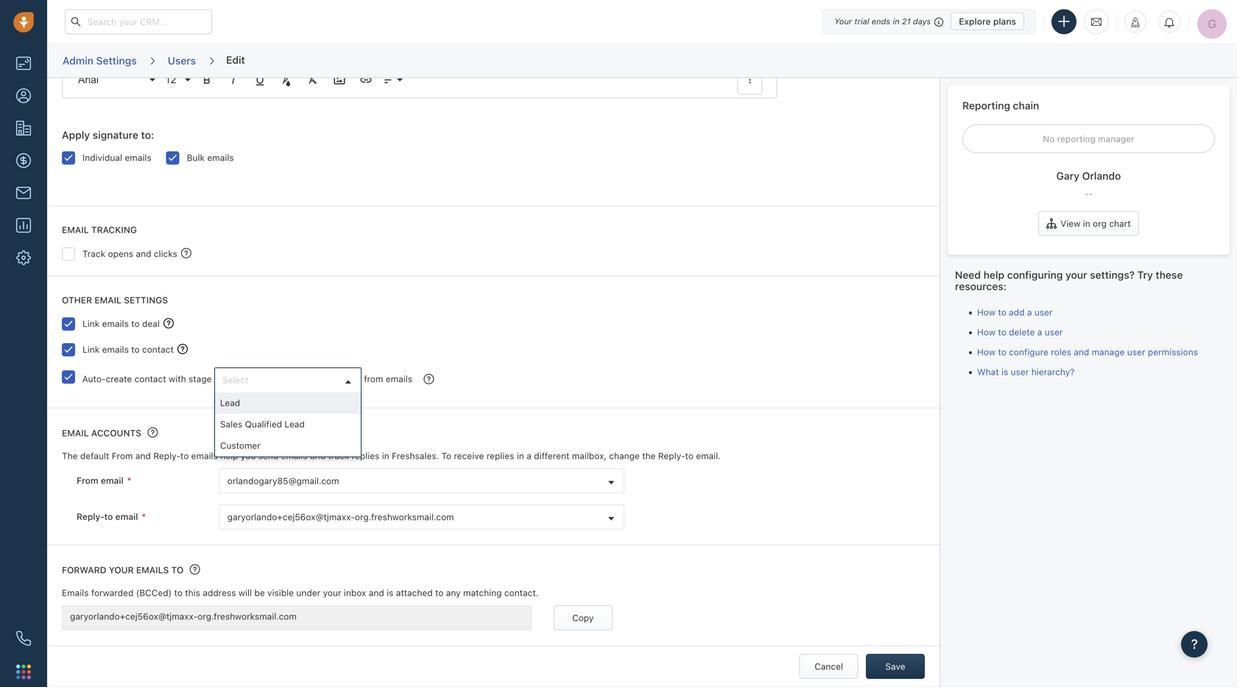 Task type: locate. For each thing, give the bounding box(es) containing it.
1 horizontal spatial org.freshworksmail.com
[[355, 512, 454, 522]]

admin
[[63, 54, 94, 67]]

org.freshworksmail.com down 'orlandogary85@gmail.com' link
[[355, 512, 454, 522]]

view in org chart button
[[1039, 211, 1139, 236]]

1 vertical spatial is
[[387, 588, 394, 598]]

save
[[886, 662, 906, 672]]

send
[[258, 451, 279, 461]]

inbox
[[344, 588, 366, 598]]

how for how to delete a user
[[978, 327, 996, 337]]

create
[[106, 374, 132, 384]]

2 link from the top
[[83, 344, 100, 355]]

emails down other email settings
[[102, 319, 129, 329]]

days
[[913, 17, 931, 26]]

address
[[203, 588, 236, 598]]

2 vertical spatial question circled image
[[190, 564, 200, 576]]

to
[[999, 307, 1007, 317], [131, 319, 140, 329], [999, 327, 1007, 337], [131, 344, 140, 355], [999, 347, 1007, 357], [180, 451, 189, 461], [685, 451, 694, 461], [104, 512, 113, 522], [171, 565, 184, 575], [174, 588, 183, 598], [435, 588, 444, 598]]

customer
[[220, 441, 261, 451]]

question circled image up this
[[190, 564, 200, 576]]

0 horizontal spatial a
[[527, 451, 532, 461]]

1 horizontal spatial replies
[[487, 451, 514, 461]]

how down how to add a user link
[[978, 327, 996, 337]]

click to learn how to link conversations to deals image
[[163, 318, 174, 328]]

garyorlando+cej56ox@tjmaxx- down '(bcced)'
[[70, 612, 198, 622]]

try
[[1138, 269, 1154, 281]]

from email
[[77, 476, 124, 486]]

a for delete
[[1038, 327, 1043, 337]]

user up roles
[[1045, 327, 1063, 337]]

org.freshworksmail.com
[[355, 512, 454, 522], [198, 612, 297, 622]]

copy button
[[554, 606, 613, 631]]

any
[[446, 588, 461, 598]]

reply- right the
[[658, 451, 685, 461]]

configuring
[[1008, 269, 1063, 281]]

stage
[[189, 374, 212, 384]]

2 - from the left
[[1089, 189, 1093, 199]]

email.
[[696, 451, 721, 461]]

no
[[1043, 134, 1055, 144]]

emails down the 'link emails to deal'
[[102, 344, 129, 355]]

settings
[[124, 295, 168, 305]]

1 vertical spatial from
[[77, 476, 98, 486]]

0 horizontal spatial garyorlando+cej56ox@tjmaxx-
[[70, 612, 198, 622]]

emails
[[125, 153, 151, 163], [207, 153, 234, 163], [102, 319, 129, 329], [102, 344, 129, 355], [386, 374, 413, 384], [191, 451, 218, 461], [281, 451, 308, 461], [136, 565, 169, 575]]

phone element
[[9, 624, 38, 653]]

to up '(bcced)'
[[171, 565, 184, 575]]

garyorlando+cej56ox@tjmaxx- down orlandogary85@gmail.com
[[227, 512, 355, 522]]

reply- right default
[[153, 451, 180, 461]]

bulk emails
[[187, 153, 234, 163]]

in left 'org'
[[1083, 218, 1091, 229]]

explore plans link
[[951, 13, 1025, 30]]

email up the 'link emails to deal'
[[95, 295, 122, 305]]

gary orlando --
[[1057, 170, 1121, 199]]

garyorlando+cej56ox@tjmaxx-org.freshworksmail.com
[[227, 512, 454, 522], [70, 612, 297, 622]]

2 vertical spatial your
[[323, 588, 341, 598]]

garyorlando+cej56ox@tjmaxx-org.freshworksmail.com link
[[220, 505, 624, 529]]

0 vertical spatial org.freshworksmail.com
[[355, 512, 454, 522]]

garyorlando+cej56ox@tjmaxx-org.freshworksmail.com inside garyorlando+cej56ox@tjmaxx-org.freshworksmail.com link
[[227, 512, 454, 522]]

to up the what
[[999, 347, 1007, 357]]

a left the different
[[527, 451, 532, 461]]

your left settings? on the top of the page
[[1066, 269, 1088, 281]]

question circled image right accounts in the left of the page
[[148, 427, 158, 439]]

0 vertical spatial lead
[[220, 398, 240, 408]]

how to delete a user link
[[978, 327, 1063, 337]]

0 horizontal spatial replies
[[352, 451, 380, 461]]

to left add
[[999, 307, 1007, 317]]

list box
[[215, 393, 361, 457]]

21
[[902, 17, 911, 26]]

1 horizontal spatial is
[[1002, 367, 1009, 377]]

manager
[[1098, 134, 1135, 144]]

to down from email
[[104, 512, 113, 522]]

freshsales.
[[392, 451, 439, 461]]

0 vertical spatial link
[[83, 319, 100, 329]]

change
[[609, 451, 640, 461]]

replies right receive
[[487, 451, 514, 461]]

users
[[168, 54, 196, 67]]

reply- down from email
[[77, 512, 104, 522]]

cancel
[[815, 662, 844, 672]]

this
[[185, 588, 200, 598]]

auto-create contact with stage
[[82, 374, 212, 384]]

emails right bulk
[[207, 153, 234, 163]]

1 how from the top
[[978, 307, 996, 317]]

in left the different
[[517, 451, 524, 461]]

and left 'clicks'
[[136, 249, 151, 259]]

how to add a user link
[[978, 307, 1053, 317]]

emails
[[62, 588, 89, 598]]

to left email.
[[685, 451, 694, 461]]

replies right track
[[352, 451, 380, 461]]

contact left click to learn how to link emails to contacts image
[[142, 344, 174, 355]]

1 vertical spatial link
[[83, 344, 100, 355]]

user right manage
[[1128, 347, 1146, 357]]

is right the what
[[1002, 367, 1009, 377]]

a right delete
[[1038, 327, 1043, 337]]

emails down to:
[[125, 153, 151, 163]]

1 vertical spatial email
[[62, 428, 89, 438]]

email down from email
[[115, 512, 138, 522]]

in
[[893, 17, 900, 26], [1083, 218, 1091, 229], [382, 451, 389, 461], [517, 451, 524, 461]]

garyorlando+cej56ox@tjmaxx-org.freshworksmail.com down this
[[70, 612, 297, 622]]

reply-to email
[[77, 512, 138, 522]]

2 horizontal spatial reply-
[[658, 451, 685, 461]]

0 horizontal spatial lead
[[220, 398, 240, 408]]

a for add
[[1028, 307, 1032, 317]]

forward your emails to
[[62, 565, 184, 575]]

accounts
[[91, 428, 141, 438]]

lead
[[220, 398, 240, 408], [285, 419, 305, 429]]

how up the what
[[978, 347, 996, 357]]

a right add
[[1028, 307, 1032, 317]]

view
[[1061, 218, 1081, 229]]

user down configure
[[1011, 367, 1029, 377]]

0 vertical spatial help
[[984, 269, 1005, 281]]

1 link from the top
[[83, 319, 100, 329]]

from down accounts in the left of the page
[[112, 451, 133, 461]]

contact
[[142, 344, 174, 355], [135, 374, 166, 384]]

matching
[[463, 588, 502, 598]]

1 vertical spatial garyorlando+cej56ox@tjmaxx-
[[70, 612, 198, 622]]

plans
[[994, 16, 1017, 27]]

email up track
[[62, 225, 89, 235]]

your left inbox
[[323, 588, 341, 598]]

email for email tracking
[[62, 225, 89, 235]]

signature
[[93, 129, 138, 141]]

org.freshworksmail.com down will
[[198, 612, 297, 622]]

2 vertical spatial a
[[527, 451, 532, 461]]

help inside need help configuring your settings? try these resources:
[[984, 269, 1005, 281]]

1 horizontal spatial garyorlando+cej56ox@tjmaxx-
[[227, 512, 355, 522]]

1 vertical spatial your
[[109, 565, 134, 575]]

settings?
[[1090, 269, 1135, 281]]

help
[[984, 269, 1005, 281], [220, 451, 238, 461]]

garyorlando+cej56ox@tjmaxx-org.freshworksmail.com down track
[[227, 512, 454, 522]]

2 how from the top
[[978, 327, 996, 337]]

1 - from the left
[[1085, 189, 1089, 199]]

2 email from the top
[[62, 428, 89, 438]]

in left 21
[[893, 17, 900, 26]]

email down default
[[101, 476, 124, 486]]

select
[[222, 375, 249, 385]]

to:
[[141, 129, 154, 141]]

to left the any
[[435, 588, 444, 598]]

sales qualified lead
[[220, 419, 305, 429]]

other email settings
[[62, 295, 168, 305]]

1 vertical spatial lead
[[285, 419, 305, 429]]

0 horizontal spatial from
[[77, 476, 98, 486]]

help right "need"
[[984, 269, 1005, 281]]

1 horizontal spatial from
[[112, 451, 133, 461]]

sales qualified lead option
[[215, 414, 361, 435]]

0 vertical spatial your
[[1066, 269, 1088, 281]]

from
[[112, 451, 133, 461], [77, 476, 98, 486]]

is left attached
[[387, 588, 394, 598]]

1 vertical spatial a
[[1038, 327, 1043, 337]]

0 vertical spatial email
[[62, 225, 89, 235]]

0 horizontal spatial help
[[220, 451, 238, 461]]

receive
[[454, 451, 484, 461]]

1 horizontal spatial help
[[984, 269, 1005, 281]]

to
[[442, 451, 452, 461]]

how for how to configure roles and manage user permissions
[[978, 347, 996, 357]]

1 email from the top
[[62, 225, 89, 235]]

2 horizontal spatial a
[[1038, 327, 1043, 337]]

lead up sales
[[220, 398, 240, 408]]

question circled image right 'clicks'
[[181, 247, 191, 259]]

link up auto-
[[83, 344, 100, 355]]

how down resources:
[[978, 307, 996, 317]]

link
[[83, 319, 100, 329], [83, 344, 100, 355]]

1 horizontal spatial a
[[1028, 307, 1032, 317]]

link down other
[[83, 319, 100, 329]]

and left track
[[310, 451, 326, 461]]

0 vertical spatial a
[[1028, 307, 1032, 317]]

lead down lead option
[[285, 419, 305, 429]]

0 vertical spatial how
[[978, 307, 996, 317]]

0 horizontal spatial org.freshworksmail.com
[[198, 612, 297, 622]]

1 vertical spatial how
[[978, 327, 996, 337]]

under
[[296, 588, 321, 598]]

and right inbox
[[369, 588, 384, 598]]

email for from
[[101, 476, 124, 486]]

0 horizontal spatial is
[[387, 588, 394, 598]]

reporting
[[1058, 134, 1096, 144]]

forwarded
[[91, 588, 134, 598]]

your up forwarded
[[109, 565, 134, 575]]

in inside view in org chart button
[[1083, 218, 1091, 229]]

email accounts
[[62, 428, 141, 438]]

question circled image
[[181, 247, 191, 259], [148, 427, 158, 439], [190, 564, 200, 576]]

1 horizontal spatial reply-
[[153, 451, 180, 461]]

is
[[1002, 367, 1009, 377], [387, 588, 394, 598]]

2 vertical spatial how
[[978, 347, 996, 357]]

attached
[[396, 588, 433, 598]]

1 vertical spatial email
[[101, 476, 124, 486]]

send email image
[[1092, 16, 1102, 28]]

-
[[1085, 189, 1089, 199], [1089, 189, 1093, 199]]

3 how from the top
[[978, 347, 996, 357]]

contact left with
[[135, 374, 166, 384]]

from down default
[[77, 476, 98, 486]]

email up the
[[62, 428, 89, 438]]

1 vertical spatial contact
[[135, 374, 166, 384]]

2 horizontal spatial your
[[1066, 269, 1088, 281]]

help left you
[[220, 451, 238, 461]]

0 vertical spatial email
[[95, 295, 122, 305]]

replies
[[352, 451, 380, 461], [487, 451, 514, 461]]

copy
[[572, 613, 594, 623]]

0 horizontal spatial your
[[109, 565, 134, 575]]

1 vertical spatial help
[[220, 451, 238, 461]]

to left deal
[[131, 319, 140, 329]]

1 vertical spatial question circled image
[[148, 427, 158, 439]]

0 vertical spatial from
[[112, 451, 133, 461]]

different
[[534, 451, 570, 461]]

link emails to contact
[[83, 344, 174, 355]]

0 vertical spatial garyorlando+cej56ox@tjmaxx-org.freshworksmail.com
[[227, 512, 454, 522]]



Task type: describe. For each thing, give the bounding box(es) containing it.
your trial ends in 21 days
[[835, 17, 931, 26]]

bulk
[[187, 153, 205, 163]]

these
[[1156, 269, 1183, 281]]

lead option
[[215, 393, 361, 414]]

2 vertical spatial email
[[115, 512, 138, 522]]

tracking
[[91, 225, 137, 235]]

how to configure roles and manage user permissions link
[[978, 347, 1199, 357]]

settings
[[96, 54, 137, 67]]

orlando
[[1083, 170, 1121, 182]]

in left 'freshsales.' at left bottom
[[382, 451, 389, 461]]

how for how to add a user
[[978, 307, 996, 317]]

opens
[[108, 249, 133, 259]]

click to learn how to link emails to contacts image
[[178, 344, 188, 354]]

reporting
[[963, 99, 1011, 112]]

emails right from
[[386, 374, 413, 384]]

apply signature to:
[[62, 129, 154, 141]]

emails left customer
[[191, 451, 218, 461]]

track
[[83, 249, 105, 259]]

to left customer
[[180, 451, 189, 461]]

what is user hierarchy?
[[978, 367, 1075, 377]]

admin settings
[[63, 54, 137, 67]]

Search your CRM... text field
[[65, 9, 212, 34]]

to left delete
[[999, 327, 1007, 337]]

0 vertical spatial is
[[1002, 367, 1009, 377]]

2 replies from the left
[[487, 451, 514, 461]]

0 horizontal spatial reply-
[[77, 512, 104, 522]]

deal
[[142, 319, 160, 329]]

email for other
[[95, 295, 122, 305]]

hierarchy?
[[1032, 367, 1075, 377]]

org.freshworksmail.com inside garyorlando+cej56ox@tjmaxx-org.freshworksmail.com link
[[355, 512, 454, 522]]

contact.
[[504, 588, 539, 598]]

email for email accounts
[[62, 428, 89, 438]]

the default from and reply-to emails help you send emails and track replies in freshsales. to receive replies in a different mailbox, change the reply-to email.
[[62, 451, 721, 461]]

visible
[[267, 588, 294, 598]]

1 horizontal spatial lead
[[285, 419, 305, 429]]

1 replies from the left
[[352, 451, 380, 461]]

1 vertical spatial org.freshworksmail.com
[[198, 612, 297, 622]]

what
[[978, 367, 999, 377]]

chart
[[1110, 218, 1131, 229]]

select link
[[215, 368, 361, 392]]

org
[[1093, 218, 1107, 229]]

emails right the send
[[281, 451, 308, 461]]

forward
[[62, 565, 106, 575]]

qualified
[[245, 419, 282, 429]]

1 horizontal spatial your
[[323, 588, 341, 598]]

ends
[[872, 17, 891, 26]]

reporting chain no reporting manager
[[963, 99, 1135, 144]]

1 vertical spatial garyorlando+cej56ox@tjmaxx-org.freshworksmail.com
[[70, 612, 297, 622]]

how to delete a user
[[978, 327, 1063, 337]]

mailbox,
[[572, 451, 607, 461]]

save button
[[866, 654, 925, 679]]

0 vertical spatial question circled image
[[181, 247, 191, 259]]

from emails
[[364, 374, 413, 384]]

what's new image
[[1131, 17, 1141, 28]]

emails forwarded (bcced) to this address will be visible under your inbox and is attached to any matching contact.
[[62, 588, 539, 598]]

link for link emails to contact
[[83, 344, 100, 355]]

explore
[[959, 16, 991, 27]]

permissions
[[1148, 347, 1199, 357]]

emails up '(bcced)'
[[136, 565, 169, 575]]

user right add
[[1035, 307, 1053, 317]]

how to add a user
[[978, 307, 1053, 317]]

what is user hierarchy? link
[[978, 367, 1075, 377]]

customer option
[[215, 435, 361, 457]]

explore plans
[[959, 16, 1017, 27]]

users link
[[167, 49, 197, 72]]

phone image
[[16, 631, 31, 646]]

link for link emails to deal
[[83, 319, 100, 329]]

from
[[364, 374, 383, 384]]

need
[[955, 269, 981, 281]]

(bcced)
[[136, 588, 172, 598]]

auto-
[[82, 374, 106, 384]]

other
[[62, 295, 92, 305]]

view in org chart
[[1061, 218, 1131, 229]]

apply
[[62, 129, 90, 141]]

freshworks switcher image
[[16, 665, 31, 679]]

gary
[[1057, 170, 1080, 182]]

track opens and clicks
[[83, 249, 177, 259]]

clicks
[[154, 249, 177, 259]]

question circled image for your
[[190, 564, 200, 576]]

to down the 'link emails to deal'
[[131, 344, 140, 355]]

you
[[241, 451, 256, 461]]

0 vertical spatial contact
[[142, 344, 174, 355]]

cancel button
[[800, 654, 859, 679]]

question circled image
[[424, 373, 434, 385]]

to left this
[[174, 588, 183, 598]]

admin settings link
[[62, 49, 138, 72]]

default
[[80, 451, 109, 461]]

link emails to deal
[[83, 319, 160, 329]]

your
[[835, 17, 852, 26]]

question circled image for accounts
[[148, 427, 158, 439]]

be
[[254, 588, 265, 598]]

list box containing lead
[[215, 393, 361, 457]]

manage
[[1092, 347, 1125, 357]]

0 vertical spatial garyorlando+cej56ox@tjmaxx-
[[227, 512, 355, 522]]

sales
[[220, 419, 243, 429]]

the
[[642, 451, 656, 461]]

how to configure roles and manage user permissions
[[978, 347, 1199, 357]]

individual
[[83, 153, 122, 163]]

will
[[238, 588, 252, 598]]

resources:
[[955, 280, 1007, 292]]

your inside need help configuring your settings? try these resources:
[[1066, 269, 1088, 281]]

orlandogary85@gmail.com
[[227, 476, 339, 486]]

orlandogary85@gmail.com link
[[220, 469, 624, 493]]

and right roles
[[1074, 347, 1090, 357]]

roles
[[1051, 347, 1072, 357]]

and down accounts in the left of the page
[[135, 451, 151, 461]]

add
[[1009, 307, 1025, 317]]

individual emails
[[83, 153, 151, 163]]

configure
[[1009, 347, 1049, 357]]

edit
[[226, 54, 245, 66]]



Task type: vqa. For each thing, say whether or not it's contained in the screenshot.
Create template
no



